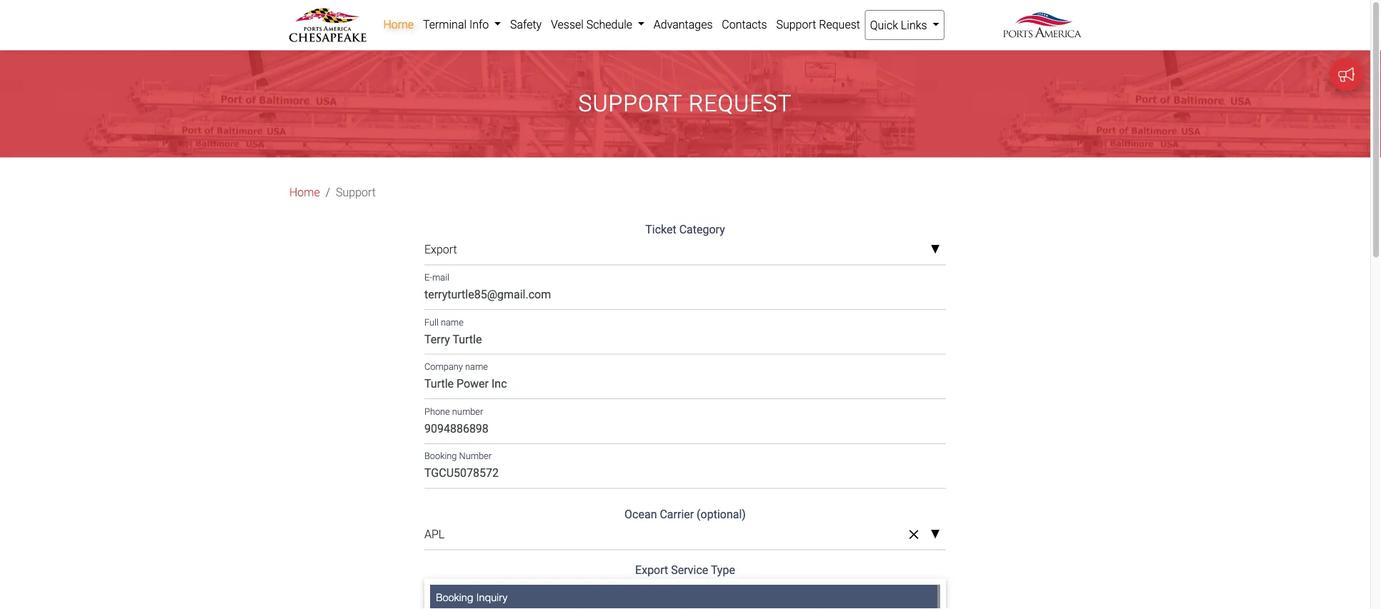 Task type: locate. For each thing, give the bounding box(es) containing it.
Company name text field
[[424, 372, 946, 400]]

0 horizontal spatial support
[[336, 186, 376, 199]]

1 vertical spatial name
[[465, 362, 488, 372]]

service
[[671, 564, 708, 577]]

0 vertical spatial support request
[[776, 18, 860, 31]]

category
[[679, 223, 725, 236]]

type
[[711, 564, 735, 577]]

1 horizontal spatial request
[[819, 18, 860, 31]]

company
[[424, 362, 463, 372]]

mail
[[432, 272, 449, 283]]

quick links
[[870, 18, 930, 32]]

0 horizontal spatial request
[[689, 90, 792, 117]]

1 horizontal spatial home
[[383, 18, 414, 31]]

company name
[[424, 362, 488, 372]]

1 vertical spatial home link
[[289, 184, 320, 201]]

apl
[[424, 528, 445, 542]]

✕
[[909, 528, 919, 543]]

choose
[[424, 584, 463, 597]]

export up mail
[[424, 243, 457, 256]]

0 vertical spatial home
[[383, 18, 414, 31]]

booking inside the export service type choose your option booking inquiry
[[436, 592, 473, 604]]

name right company
[[465, 362, 488, 372]]

1 vertical spatial booking
[[436, 592, 473, 604]]

1 horizontal spatial export
[[635, 564, 668, 577]]

2 horizontal spatial support
[[776, 18, 816, 31]]

0 horizontal spatial home link
[[289, 184, 320, 201]]

vessel schedule link
[[546, 10, 649, 39]]

2 ▼ from the top
[[930, 529, 940, 541]]

option
[[490, 584, 522, 597]]

booking
[[424, 451, 457, 462], [436, 592, 473, 604]]

1 horizontal spatial home link
[[379, 10, 418, 39]]

full name
[[424, 317, 464, 328]]

links
[[901, 18, 927, 32]]

E-mail email field
[[424, 283, 946, 310]]

1 horizontal spatial name
[[465, 362, 488, 372]]

1 vertical spatial support
[[578, 90, 683, 117]]

quick
[[870, 18, 898, 32]]

0 vertical spatial ▼
[[930, 244, 940, 256]]

0 horizontal spatial export
[[424, 243, 457, 256]]

1 vertical spatial ▼
[[930, 529, 940, 541]]

your
[[465, 584, 487, 597]]

contacts link
[[717, 10, 772, 39]]

booking left inquiry
[[436, 592, 473, 604]]

contacts
[[722, 18, 767, 31]]

schedule
[[586, 18, 632, 31]]

0 vertical spatial export
[[424, 243, 457, 256]]

home for left 'home' link
[[289, 186, 320, 199]]

full
[[424, 317, 439, 328]]

home link
[[379, 10, 418, 39], [289, 184, 320, 201]]

0 vertical spatial support
[[776, 18, 816, 31]]

info
[[469, 18, 489, 31]]

0 horizontal spatial home
[[289, 186, 320, 199]]

1 vertical spatial home
[[289, 186, 320, 199]]

vessel
[[551, 18, 584, 31]]

number
[[452, 406, 483, 417]]

booking left the number
[[424, 451, 457, 462]]

1 vertical spatial export
[[635, 564, 668, 577]]

export left service
[[635, 564, 668, 577]]

export
[[424, 243, 457, 256], [635, 564, 668, 577]]

support
[[776, 18, 816, 31], [578, 90, 683, 117], [336, 186, 376, 199]]

support request
[[776, 18, 860, 31], [578, 90, 792, 117]]

support request link
[[772, 10, 865, 39]]

▼
[[930, 244, 940, 256], [930, 529, 940, 541]]

name
[[441, 317, 464, 328], [465, 362, 488, 372]]

terminal info link
[[418, 10, 506, 39]]

0 vertical spatial name
[[441, 317, 464, 328]]

quick links link
[[865, 10, 945, 40]]

0 horizontal spatial name
[[441, 317, 464, 328]]

request
[[819, 18, 860, 31], [689, 90, 792, 117]]

name right 'full'
[[441, 317, 464, 328]]

home for the top 'home' link
[[383, 18, 414, 31]]

phone
[[424, 406, 450, 417]]

1 vertical spatial request
[[689, 90, 792, 117]]

home
[[383, 18, 414, 31], [289, 186, 320, 199]]

export inside the export service type choose your option booking inquiry
[[635, 564, 668, 577]]

safety
[[510, 18, 542, 31]]

export service type choose your option booking inquiry
[[424, 564, 735, 604]]

carrier
[[660, 508, 694, 522]]



Task type: describe. For each thing, give the bounding box(es) containing it.
phone number
[[424, 406, 483, 417]]

ocean
[[625, 508, 657, 522]]

0 vertical spatial home link
[[379, 10, 418, 39]]

ticket category
[[645, 223, 725, 236]]

terminal
[[423, 18, 467, 31]]

1 horizontal spatial support
[[578, 90, 683, 117]]

name for full name
[[441, 317, 464, 328]]

number
[[459, 451, 492, 462]]

export for export
[[424, 243, 457, 256]]

2 vertical spatial support
[[336, 186, 376, 199]]

Full name text field
[[424, 327, 946, 355]]

terminal info
[[423, 18, 492, 31]]

name for company name
[[465, 362, 488, 372]]

1 vertical spatial support request
[[578, 90, 792, 117]]

advantages
[[654, 18, 713, 31]]

e-
[[424, 272, 432, 283]]

1 ▼ from the top
[[930, 244, 940, 256]]

inquiry
[[476, 592, 508, 604]]

export for export service type choose your option booking inquiry
[[635, 564, 668, 577]]

(optional)
[[697, 508, 746, 522]]

Booking Number text field
[[424, 461, 946, 489]]

Phone number text field
[[424, 417, 946, 444]]

safety link
[[506, 10, 546, 39]]

0 vertical spatial request
[[819, 18, 860, 31]]

booking number
[[424, 451, 492, 462]]

ticket
[[645, 223, 676, 236]]

advantages link
[[649, 10, 717, 39]]

ocean carrier (optional)
[[625, 508, 746, 522]]

vessel schedule
[[551, 18, 635, 31]]

e-mail
[[424, 272, 449, 283]]

0 vertical spatial booking
[[424, 451, 457, 462]]



Task type: vqa. For each thing, say whether or not it's contained in the screenshot.
gate to the middle
no



